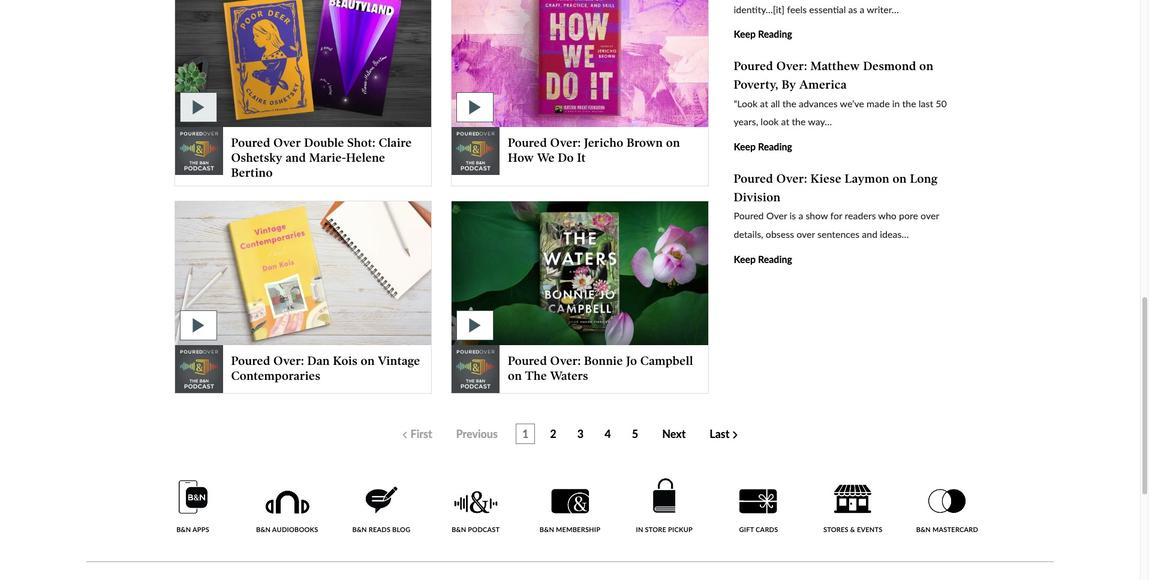 Task type: locate. For each thing, give the bounding box(es) containing it.
made
[[867, 98, 890, 109]]

b&n left membership
[[540, 526, 554, 534]]

4 link
[[599, 425, 617, 444]]

on for laymon
[[893, 171, 907, 186]]

over down a
[[797, 229, 815, 240]]

poured inside poured over: jericho brown on how we do it
[[508, 135, 547, 150]]

1 b&n from the left
[[176, 526, 191, 534]]

3 link
[[571, 425, 590, 444]]

and
[[286, 150, 306, 165], [862, 229, 878, 240]]

poured up division
[[734, 171, 773, 186]]

1 keep from the top
[[734, 28, 756, 40]]

b&n membership link
[[538, 490, 602, 534]]

poured inside poured over: bonnie jo campbell on the waters
[[508, 354, 547, 368]]

helene
[[346, 150, 385, 165]]

waters
[[550, 369, 588, 383]]

reading for kiese
[[758, 254, 792, 265]]

0 vertical spatial over
[[274, 135, 301, 150]]

b&n podcast link
[[443, 491, 508, 534]]

keep reading for poured over: kiese laymon on long division
[[734, 254, 792, 265]]

do
[[558, 150, 574, 165]]

1 horizontal spatial and
[[862, 229, 878, 240]]

2 keep reading link from the top
[[734, 141, 792, 152]]

over up the oshetsky
[[274, 135, 301, 150]]

2 b&n from the left
[[256, 526, 271, 534]]

b&n for b&n reads blog
[[352, 526, 367, 534]]

ideas…
[[880, 229, 909, 240]]

b&n audiobooks
[[256, 526, 318, 534]]

keep up poverty,
[[734, 28, 756, 40]]

over: inside poured over: bonnie jo campbell on the waters
[[550, 354, 581, 368]]

over: up waters
[[550, 354, 581, 368]]

on left the
[[508, 369, 522, 383]]

podcast
[[468, 526, 500, 534]]

it
[[577, 150, 586, 165]]

keep down years,
[[734, 141, 756, 152]]

over:
[[776, 59, 807, 73], [550, 135, 581, 150], [776, 171, 807, 186], [274, 354, 304, 368], [550, 354, 581, 368]]

over: left kiese
[[776, 171, 807, 186]]

over right the pore
[[921, 210, 939, 221]]

0 vertical spatial at
[[760, 98, 768, 109]]

2 vertical spatial keep
[[734, 254, 756, 265]]

shot:
[[347, 135, 376, 150]]

stores & events link
[[821, 485, 885, 534]]

1 reading from the top
[[758, 28, 792, 40]]

1 vertical spatial reading
[[758, 141, 792, 152]]

2 reading from the top
[[758, 141, 792, 152]]

over: up 'by'
[[776, 59, 807, 73]]

5 b&n from the left
[[540, 526, 554, 534]]

1 vertical spatial keep reading link
[[734, 141, 792, 152]]

b&n left apps
[[176, 526, 191, 534]]

at left all
[[760, 98, 768, 109]]

poured up how
[[508, 135, 547, 150]]

poured up the oshetsky
[[231, 135, 270, 150]]

b&n left reads
[[352, 526, 367, 534]]

b&n left 'mastercard'
[[916, 526, 931, 534]]

on inside poured over: jericho brown on how we do it
[[666, 135, 680, 150]]

poured over: jericho brown on how we do it
[[508, 135, 680, 165]]

keep reading link
[[734, 28, 792, 40], [734, 141, 792, 152], [734, 254, 792, 265]]

1 vertical spatial keep
[[734, 141, 756, 152]]

on
[[919, 59, 934, 73], [666, 135, 680, 150], [893, 171, 907, 186], [361, 354, 375, 368], [508, 369, 522, 383]]

1 vertical spatial over
[[766, 210, 787, 221]]

at right 'look'
[[781, 116, 789, 127]]

4
[[605, 428, 611, 441]]

on right the brown
[[666, 135, 680, 150]]

keep reading
[[734, 28, 792, 40], [734, 141, 792, 152], [734, 254, 792, 265]]

keep reading link down 'look'
[[734, 141, 792, 152]]

poured for poured
[[734, 171, 773, 186]]

double
[[304, 135, 344, 150]]

on inside poured over: kiese laymon on long division poured over is a show for readers who pore over details, obsess over sentences and ideas…
[[893, 171, 907, 186]]

b&n reads blog
[[352, 526, 410, 534]]

poured over: dan kois on vintage contemporaries link
[[175, 201, 431, 394]]

poured up poverty,
[[734, 59, 773, 73]]

keep reading down 'look'
[[734, 141, 792, 152]]

matthew
[[811, 59, 860, 73]]

2 keep reading from the top
[[734, 141, 792, 152]]

over: inside poured over: kiese laymon on long division poured over is a show for readers who pore over details, obsess over sentences and ideas…
[[776, 171, 807, 186]]

reading down 'look'
[[758, 141, 792, 152]]

america
[[799, 78, 847, 92]]

years,
[[734, 116, 758, 127]]

1
[[522, 428, 529, 441]]

claire
[[379, 135, 412, 150]]

bonnie
[[584, 354, 623, 368]]

at
[[760, 98, 768, 109], [781, 116, 789, 127]]

0 vertical spatial keep reading link
[[734, 28, 792, 40]]

over: inside poured over: dan kois on vintage contemporaries
[[274, 354, 304, 368]]

details,
[[734, 229, 763, 240]]

0 vertical spatial keep reading
[[734, 28, 792, 40]]

poured up the
[[508, 354, 547, 368]]

and down readers
[[862, 229, 878, 240]]

keep reading link down details,
[[734, 254, 792, 265]]

0 vertical spatial keep
[[734, 28, 756, 40]]

b&n left podcast
[[452, 526, 466, 534]]

events
[[857, 526, 882, 534]]

4 b&n from the left
[[452, 526, 466, 534]]

the left 'way…'
[[792, 116, 806, 127]]

is
[[790, 210, 796, 221]]

1 horizontal spatial at
[[781, 116, 789, 127]]

b&n
[[176, 526, 191, 534], [256, 526, 271, 534], [352, 526, 367, 534], [452, 526, 466, 534], [540, 526, 554, 534], [916, 526, 931, 534]]

reading down obsess
[[758, 254, 792, 265]]

b&n podcast
[[452, 526, 500, 534]]

2 vertical spatial reading
[[758, 254, 792, 265]]

b&n membership
[[540, 526, 600, 534]]

barnes & noble podcast image
[[175, 127, 223, 175], [452, 127, 500, 175], [175, 346, 223, 394], [452, 346, 500, 394]]

2 keep from the top
[[734, 141, 756, 152]]

membership
[[556, 526, 600, 534]]

3
[[577, 428, 584, 441]]

1 vertical spatial and
[[862, 229, 878, 240]]

over: for jericho
[[550, 135, 581, 150]]

over: for kiese
[[776, 171, 807, 186]]

in store pickup link
[[632, 479, 697, 534]]

3 keep reading from the top
[[734, 254, 792, 265]]

over: for dan
[[274, 354, 304, 368]]

on left long
[[893, 171, 907, 186]]

b&n for b&n podcast
[[452, 526, 466, 534]]

over: up contemporaries
[[274, 354, 304, 368]]

2 vertical spatial keep reading link
[[734, 254, 792, 265]]

barnes & noble podcast image for poured over: bonnie jo campbell on the waters
[[452, 346, 500, 394]]

barnes & noble podcast image inside poured over: bonnie jo campbell on the waters link
[[452, 346, 500, 394]]

reading up 'by'
[[758, 28, 792, 40]]

0 vertical spatial and
[[286, 150, 306, 165]]

1 vertical spatial over
[[797, 229, 815, 240]]

0 vertical spatial over
[[921, 210, 939, 221]]

b&n left the audiobooks
[[256, 526, 271, 534]]

poured over: kiese laymon on long division link
[[734, 171, 938, 205]]

over: inside poured over: jericho brown on how we do it
[[550, 135, 581, 150]]

0 vertical spatial reading
[[758, 28, 792, 40]]

over left is
[[766, 210, 787, 221]]

keep reading up poverty,
[[734, 28, 792, 40]]

poured for do
[[508, 135, 547, 150]]

0 horizontal spatial and
[[286, 150, 306, 165]]

over: up do
[[550, 135, 581, 150]]

keep reading for poured over: matthew desmond on poverty, by america
[[734, 141, 792, 152]]

50
[[936, 98, 947, 109]]

3 reading from the top
[[758, 254, 792, 265]]

1 vertical spatial keep reading
[[734, 141, 792, 152]]

keep down details,
[[734, 254, 756, 265]]

barnes & noble podcast image for poured over double shot: claire oshetsky and marie-helene bertino
[[175, 127, 223, 175]]

on inside poured over: dan kois on vintage contemporaries
[[361, 354, 375, 368]]

barnes & noble podcast image inside poured over: jericho brown on how we do it link
[[452, 127, 500, 175]]

2 vertical spatial keep reading
[[734, 254, 792, 265]]

keep
[[734, 28, 756, 40], [734, 141, 756, 152], [734, 254, 756, 265]]

0 horizontal spatial over
[[274, 135, 301, 150]]

the
[[782, 98, 796, 109], [902, 98, 916, 109], [792, 116, 806, 127]]

we
[[537, 150, 555, 165]]

5 link
[[626, 425, 644, 444]]

on inside "poured over: matthew desmond on poverty, by america "look at all the advances we've made in the last 50 years, look at the way…"
[[919, 59, 934, 73]]

b&n mastercard
[[916, 526, 978, 534]]

3 keep reading link from the top
[[734, 254, 792, 265]]

1 horizontal spatial over
[[766, 210, 787, 221]]

b&n apps
[[176, 526, 209, 534]]

6 b&n from the left
[[916, 526, 931, 534]]

by
[[782, 78, 796, 92]]

on right kois
[[361, 354, 375, 368]]

poured for marie-
[[231, 135, 270, 150]]

keep reading link up poverty,
[[734, 28, 792, 40]]

and left marie-
[[286, 150, 306, 165]]

barnes & noble podcast image inside poured over: dan kois on vintage contemporaries link
[[175, 346, 223, 394]]

on right "desmond"
[[919, 59, 934, 73]]

jericho
[[584, 135, 624, 150]]

next link
[[656, 425, 692, 444]]

b&n inside 'link'
[[540, 526, 554, 534]]

over: inside "poured over: matthew desmond on poverty, by america "look at all the advances we've made in the last 50 years, look at the way…"
[[776, 59, 807, 73]]

gift cards link
[[726, 490, 791, 534]]

poured inside "poured over: matthew desmond on poverty, by america "look at all the advances we've made in the last 50 years, look at the way…"
[[734, 59, 773, 73]]

over inside 'poured over double shot: claire oshetsky and marie-helene bertino'
[[274, 135, 301, 150]]

b&n mastercard link
[[915, 490, 980, 534]]

poured inside 'poured over double shot: claire oshetsky and marie-helene bertino'
[[231, 135, 270, 150]]

barnes & noble podcast image inside poured over double shot: claire oshetsky and marie-helene bertino link
[[175, 127, 223, 175]]

poured up contemporaries
[[231, 354, 270, 368]]

3 b&n from the left
[[352, 526, 367, 534]]

3 keep from the top
[[734, 254, 756, 265]]

keep reading down details,
[[734, 254, 792, 265]]

for
[[830, 210, 842, 221]]



Task type: describe. For each thing, give the bounding box(es) containing it.
barnes & noble podcast image for poured over: jericho brown on how we do it
[[452, 127, 500, 175]]

poured over: matthew desmond on poverty, by america link
[[734, 59, 934, 92]]

mastercard
[[933, 526, 978, 534]]

0 horizontal spatial at
[[760, 98, 768, 109]]

poured over: bonnie jo campbell on the waters link
[[452, 201, 708, 394]]

we've
[[840, 98, 864, 109]]

over: for matthew
[[776, 59, 807, 73]]

next
[[662, 428, 686, 441]]

1 horizontal spatial over
[[921, 210, 939, 221]]

b&n reads blog link
[[349, 487, 414, 534]]

b&n for b&n membership
[[540, 526, 554, 534]]

last
[[919, 98, 933, 109]]

barnes & noble podcast image for poured over: dan kois on vintage contemporaries
[[175, 346, 223, 394]]

0 horizontal spatial over
[[797, 229, 815, 240]]

b&n for b&n mastercard
[[916, 526, 931, 534]]

2
[[550, 428, 556, 441]]

poured over double shot: claire oshetsky and marie-helene bertino link
[[175, 0, 431, 186]]

keep reading link for poured over: matthew desmond on poverty, by america
[[734, 141, 792, 152]]

poured over: bonnie jo campbell on the waters
[[508, 354, 693, 383]]

poverty,
[[734, 78, 779, 92]]

b&n for b&n audiobooks
[[256, 526, 271, 534]]

"look
[[734, 98, 758, 109]]

poured inside poured over: dan kois on vintage contemporaries
[[231, 354, 270, 368]]

over inside poured over: kiese laymon on long division poured over is a show for readers who pore over details, obsess over sentences and ideas…
[[766, 210, 787, 221]]

desmond
[[863, 59, 916, 73]]

on for brown
[[666, 135, 680, 150]]

reads
[[369, 526, 391, 534]]

last
[[710, 428, 730, 441]]

1 vertical spatial at
[[781, 116, 789, 127]]

apps
[[192, 526, 209, 534]]

on for desmond
[[919, 59, 934, 73]]

audiobooks
[[272, 526, 318, 534]]

kiese
[[811, 171, 842, 186]]

store
[[645, 526, 666, 534]]

jo
[[626, 354, 637, 368]]

5
[[632, 428, 638, 441]]

poured over: jericho brown on how we do it link
[[452, 0, 708, 175]]

way…
[[808, 116, 832, 127]]

in store pickup
[[636, 526, 693, 534]]

poured over: dan kois on vintage contemporaries
[[231, 354, 420, 383]]

long
[[910, 171, 938, 186]]

a
[[798, 210, 803, 221]]

sentences
[[817, 229, 860, 240]]

division
[[734, 190, 781, 205]]

first
[[411, 428, 432, 441]]

previous
[[456, 428, 498, 441]]

the
[[525, 369, 547, 383]]

on inside poured over: bonnie jo campbell on the waters
[[508, 369, 522, 383]]

marie-
[[309, 150, 346, 165]]

the right all
[[782, 98, 796, 109]]

show
[[806, 210, 828, 221]]

bertino
[[231, 165, 273, 180]]

the right in
[[902, 98, 916, 109]]

keep for poured over: matthew desmond on poverty, by america
[[734, 141, 756, 152]]

obsess
[[766, 229, 794, 240]]

how
[[508, 150, 534, 165]]

b&n audiobooks link
[[255, 491, 320, 534]]

gift cards
[[739, 526, 778, 534]]

and inside 'poured over double shot: claire oshetsky and marie-helene bertino'
[[286, 150, 306, 165]]

contemporaries
[[231, 369, 321, 383]]

&
[[850, 526, 855, 534]]

and inside poured over: kiese laymon on long division poured over is a show for readers who pore over details, obsess over sentences and ideas…
[[862, 229, 878, 240]]

poured over: matthew desmond on poverty, by america "look at all the advances we've made in the last 50 years, look at the way…
[[734, 59, 947, 127]]

who
[[878, 210, 897, 221]]

gift
[[739, 526, 754, 534]]

oshetsky
[[231, 150, 283, 165]]

cards
[[756, 526, 778, 534]]

reading for matthew
[[758, 141, 792, 152]]

pore
[[899, 210, 918, 221]]

dan
[[307, 354, 330, 368]]

stores
[[823, 526, 849, 534]]

poured for waters
[[508, 354, 547, 368]]

in
[[892, 98, 900, 109]]

b&n apps link
[[160, 480, 225, 534]]

b&n for b&n apps
[[176, 526, 191, 534]]

poured over double shot: claire oshetsky and marie-helene bertino
[[231, 135, 412, 180]]

stores & events
[[823, 526, 882, 534]]

kois
[[333, 354, 358, 368]]

campbell
[[640, 354, 693, 368]]

brown
[[627, 135, 663, 150]]

1 keep reading from the top
[[734, 28, 792, 40]]

last link
[[704, 425, 745, 444]]

blog
[[392, 526, 410, 534]]

readers
[[845, 210, 876, 221]]

pickup
[[668, 526, 693, 534]]

keep reading link for poured over: kiese laymon on long division
[[734, 254, 792, 265]]

1 keep reading link from the top
[[734, 28, 792, 40]]

poured over: kiese laymon on long division poured over is a show for readers who pore over details, obsess over sentences and ideas…
[[734, 171, 939, 240]]

in
[[636, 526, 643, 534]]

on for kois
[[361, 354, 375, 368]]

poured for america
[[734, 59, 773, 73]]

over: for bonnie
[[550, 354, 581, 368]]

vintage
[[378, 354, 420, 368]]

keep for poured over: kiese laymon on long division
[[734, 254, 756, 265]]

2 link
[[544, 425, 562, 444]]

look
[[761, 116, 779, 127]]

poured up details,
[[734, 210, 764, 221]]



Task type: vqa. For each thing, say whether or not it's contained in the screenshot.
third Keep from the bottom of the page
yes



